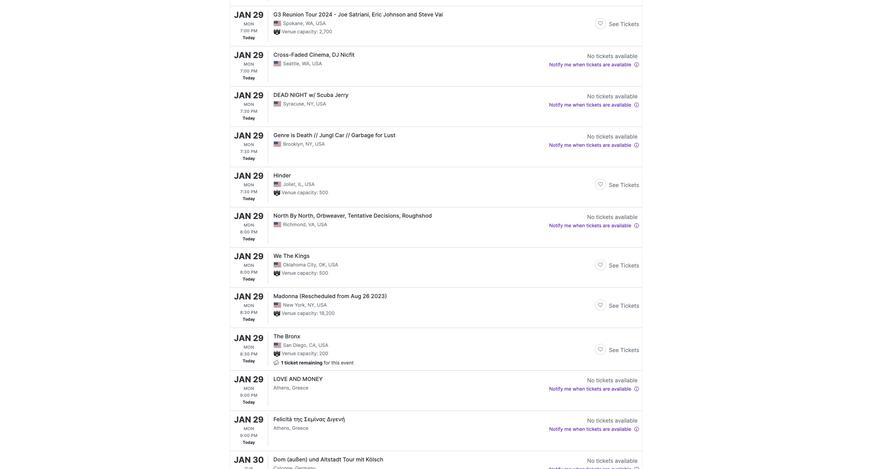 Task type: describe. For each thing, give the bounding box(es) containing it.
steve
[[419, 11, 434, 18]]

bronx
[[285, 333, 301, 340]]

7:30 for dead
[[241, 109, 250, 114]]

5 no from the top
[[588, 377, 595, 384]]

usa for cross-faded cinema, dj nicfit
[[312, 61, 322, 66]]

johnson
[[384, 11, 406, 18]]

hinder
[[274, 172, 291, 179]]

city,
[[307, 262, 318, 268]]

6 me from the top
[[565, 426, 572, 432]]

11 29 from the top
[[253, 415, 264, 425]]

jan 30
[[234, 455, 264, 465]]

capacity: for g3 reunion tour 2024 - joe satriani, eric johnson and steve vai
[[298, 29, 318, 34]]

200
[[320, 351, 328, 356]]

usa for north by north, orbweaver, tentative decisions, roughshod
[[318, 222, 327, 227]]

us national flag image for g3 reunion tour 2024 - joe satriani, eric johnson and steve vai
[[274, 21, 281, 26]]

garbage
[[352, 132, 374, 139]]

tooltip image for dead night w/ scuba jerry
[[634, 102, 640, 108]]

eric
[[372, 11, 382, 18]]

11 mon from the top
[[244, 426, 254, 431]]

greece inside felicità της σεμίνας διγενή athens, greece
[[292, 425, 309, 431]]

venue for the bronx
[[282, 351, 296, 356]]

joe
[[338, 11, 348, 18]]

satriani,
[[349, 11, 371, 18]]

diego,
[[293, 342, 308, 348]]

event
[[341, 360, 354, 366]]

mon for hinder
[[244, 182, 254, 188]]

no for cross-faded cinema, dj nicfit
[[588, 53, 595, 60]]

pm for g3 reunion tour 2024 - joe satriani, eric johnson and steve vai
[[251, 28, 258, 33]]

mon for genre is death // jungl car // garbage for lust
[[244, 142, 254, 147]]

york,
[[295, 302, 307, 308]]

jan 29 mon 9:00 pm today for love
[[234, 375, 264, 405]]

pm for cross-faded cinema, dj nicfit
[[251, 68, 258, 74]]

athens, inside love and money athens, greece
[[274, 385, 291, 391]]

roughshod
[[403, 212, 432, 219]]

scuba
[[317, 92, 334, 98]]

greece inside love and money athens, greece
[[292, 385, 309, 391]]

san
[[283, 342, 292, 348]]

madonna
[[274, 293, 298, 300]]

genre is death // jungl car // garbage for lust
[[274, 132, 396, 139]]

3 jan 29 mon 7:30 pm today from the top
[[234, 171, 264, 201]]

mit
[[356, 456, 365, 463]]

8:30 for the
[[240, 351, 250, 357]]

5 tickets from the top
[[621, 347, 640, 354]]

today for genre
[[243, 156, 255, 161]]

jungl
[[320, 132, 334, 139]]

is
[[291, 132, 295, 139]]

jan for madonna (rescheduled from aug 26 2023)
[[234, 292, 251, 302]]

3 7:30 from the top
[[241, 189, 250, 194]]

lust
[[384, 132, 396, 139]]

8:00 for north
[[240, 229, 250, 235]]

6 when from the top
[[573, 426, 586, 432]]

7:00 for g3
[[241, 28, 250, 33]]

5 today from the top
[[243, 196, 255, 201]]

are for genre is death // jungl car // garbage for lust
[[603, 142, 611, 148]]

pm for hinder
[[251, 189, 258, 194]]

(rescheduled
[[300, 293, 336, 300]]

altstadt
[[321, 456, 342, 463]]

g3
[[274, 11, 281, 18]]

mon for dead night w/ scuba jerry
[[244, 102, 254, 107]]

29 for hinder
[[253, 171, 264, 181]]

orbweaver,
[[317, 212, 347, 219]]

5 see tickets from the top
[[610, 347, 640, 354]]

syracuse,
[[283, 101, 306, 107]]

jan 29 mon 9:00 pm today for felicità
[[234, 415, 264, 445]]

ny, for w/
[[307, 101, 315, 107]]

remaining
[[299, 360, 323, 366]]

σεμίνας
[[304, 416, 326, 423]]

joliet, il, usa
[[283, 181, 315, 187]]

5 notify from the top
[[550, 386, 564, 392]]

night
[[290, 92, 308, 98]]

jan for g3 reunion tour 2024 - joe satriani, eric johnson and steve vai
[[234, 10, 251, 20]]

mon for g3 reunion tour 2024 - joe satriani, eric johnson and steve vai
[[244, 21, 254, 26]]

usa for dead night w/ scuba jerry
[[316, 101, 326, 107]]

mon for madonna (rescheduled from aug 26 2023)
[[244, 303, 254, 308]]

venue capacity: 18,200
[[282, 310, 335, 316]]

brooklyn,
[[283, 141, 305, 147]]

της
[[294, 416, 303, 423]]

joliet,
[[283, 181, 297, 187]]

capacity: for the bronx
[[298, 351, 318, 356]]

7:00 for cross-
[[241, 68, 250, 74]]

notify me when tickets are available for dead night w/ scuba jerry
[[550, 102, 632, 108]]

10 mon from the top
[[244, 386, 254, 391]]

jan 29 mon 7:30 pm today for genre
[[234, 131, 264, 161]]

when for genre is death // jungl car // garbage for lust
[[573, 142, 586, 148]]

dead night w/ scuba jerry
[[274, 92, 349, 98]]

500 for we the kings
[[320, 270, 329, 276]]

when for dead night w/ scuba jerry
[[573, 102, 586, 108]]

4 tooltip image from the top
[[634, 386, 640, 392]]

6 no tickets available from the top
[[588, 417, 638, 424]]

ticket
[[285, 360, 298, 366]]

madonna (rescheduled from aug 26 2023)
[[274, 293, 387, 300]]

7:30 for genre
[[241, 149, 250, 154]]

8:00 for we
[[240, 270, 250, 275]]

tentative
[[348, 212, 373, 219]]

w/
[[309, 92, 316, 98]]

us national flag image for hinder
[[274, 182, 281, 187]]

jerry
[[335, 92, 349, 98]]

cross-
[[274, 51, 292, 58]]

felicità
[[274, 416, 292, 423]]

capacity: for madonna (rescheduled from aug 26 2023)
[[298, 310, 318, 316]]

notify for cross-faded cinema, dj nicfit
[[550, 62, 564, 67]]

today for g3
[[243, 35, 255, 40]]

north by north, orbweaver, tentative decisions, roughshod
[[274, 212, 432, 219]]

jan 29 mon 8:30 pm today for madonna (rescheduled from aug 26 2023)
[[234, 292, 264, 322]]

jan for we the kings
[[234, 252, 251, 261]]

dom
[[274, 456, 286, 463]]

2023)
[[371, 293, 387, 300]]

notify me when tickets are available for genre is death // jungl car // garbage for lust
[[550, 142, 632, 148]]

pm for dead night w/ scuba jerry
[[251, 109, 258, 114]]

decisions,
[[374, 212, 401, 219]]

and
[[289, 376, 301, 383]]

brooklyn, ny, usa
[[283, 141, 325, 147]]

richmond, va, usa
[[283, 222, 327, 227]]

2 // from the left
[[346, 132, 350, 139]]

g3 reunion tour 2024 - joe satriani, eric johnson and steve vai
[[274, 11, 443, 18]]

us national flag image for genre is death // jungl car // garbage for lust
[[274, 141, 281, 147]]

29 for north by north, orbweaver, tentative decisions, roughshod
[[253, 211, 264, 221]]

2 see from the top
[[610, 182, 619, 189]]

syracuse, ny, usa
[[283, 101, 326, 107]]

6 no from the top
[[588, 417, 595, 424]]

when for cross-faded cinema, dj nicfit
[[573, 62, 586, 67]]

vai
[[435, 11, 443, 18]]

pm for we the kings
[[251, 270, 258, 275]]

jan for dead night w/ scuba jerry
[[234, 90, 251, 100]]

see for tour
[[610, 21, 619, 28]]

notify me when tickets are available button for cross-faded cinema, dj nicfit
[[550, 60, 640, 68]]

pm for the bronx
[[251, 351, 258, 357]]

cross-faded cinema, dj nicfit
[[274, 51, 355, 58]]

διγενή
[[327, 416, 345, 423]]

notify me when tickets are available button for genre is death // jungl car // garbage for lust
[[550, 141, 640, 149]]

29 for g3 reunion tour 2024 - joe satriani, eric johnson and steve vai
[[253, 10, 264, 20]]

1 horizontal spatial tour
[[343, 456, 355, 463]]

5 see from the top
[[610, 347, 619, 354]]

by
[[290, 212, 297, 219]]

1 // from the left
[[314, 132, 318, 139]]

26
[[363, 293, 370, 300]]

san diego, ca, usa
[[283, 342, 329, 348]]

kölsch
[[366, 456, 384, 463]]

new
[[283, 302, 294, 308]]

5 notify me when tickets are available button from the top
[[550, 385, 640, 393]]

us national flag image for madonna (rescheduled from aug 26 2023)
[[274, 302, 281, 308]]

death
[[297, 132, 313, 139]]

today for we
[[243, 277, 255, 282]]

no for dead night w/ scuba jerry
[[588, 93, 595, 100]]

5 me from the top
[[565, 386, 572, 392]]

ca,
[[309, 342, 317, 348]]

love and money athens, greece
[[274, 376, 323, 391]]

5 no tickets available from the top
[[588, 377, 638, 384]]

5 are from the top
[[603, 386, 611, 392]]

no tickets available for dead night w/ scuba jerry
[[588, 93, 638, 100]]

nicfit
[[341, 51, 355, 58]]

2 tickets from the top
[[621, 182, 640, 189]]

29 for genre is death // jungl car // garbage for lust
[[253, 131, 264, 141]]

us national flag image for cross-faded cinema, dj nicfit
[[274, 61, 281, 66]]

usa for g3 reunion tour 2024 - joe satriani, eric johnson and steve vai
[[316, 20, 326, 26]]

1 ticket remaining for this event
[[281, 360, 354, 366]]

tooltip image for genre is death // jungl car // garbage for lust
[[634, 143, 640, 148]]

10 today from the top
[[243, 400, 255, 405]]

seattle, wa, usa
[[283, 61, 322, 66]]

30
[[253, 455, 264, 465]]

no for north by north, orbweaver, tentative decisions, roughshod
[[588, 214, 595, 221]]

0 vertical spatial the
[[283, 253, 294, 259]]

pm for north by north, orbweaver, tentative decisions, roughshod
[[251, 229, 258, 235]]

we the kings
[[274, 253, 310, 259]]

11 today from the top
[[243, 440, 255, 445]]



Task type: locate. For each thing, give the bounding box(es) containing it.
2 7:30 from the top
[[241, 149, 250, 154]]

usa down cinema, on the left top of page
[[312, 61, 322, 66]]

2 vertical spatial jan 29 mon 7:30 pm today
[[234, 171, 264, 201]]

1 vertical spatial greece
[[292, 425, 309, 431]]

4 29 from the top
[[253, 131, 264, 141]]

2 vertical spatial 7:30
[[241, 189, 250, 194]]

5 mon from the top
[[244, 182, 254, 188]]

see tickets for tour
[[610, 21, 640, 28]]

5 capacity: from the top
[[298, 351, 318, 356]]

capacity: down the san diego, ca, usa
[[298, 351, 318, 356]]

1 jan 29 mon 9:00 pm today from the top
[[234, 375, 264, 405]]

felicità της σεμίνας διγενή athens, greece
[[274, 416, 345, 431]]

2 500 from the top
[[320, 270, 329, 276]]

2 9:00 from the top
[[240, 433, 250, 438]]

genre
[[274, 132, 290, 139]]

jan 29 mon 8:00 pm today for we the kings
[[234, 252, 264, 282]]

ny, down death
[[306, 141, 314, 147]]

no tickets available
[[588, 53, 638, 60], [588, 93, 638, 100], [588, 133, 638, 140], [588, 214, 638, 221], [588, 377, 638, 384], [588, 417, 638, 424], [588, 458, 638, 464]]

this
[[332, 360, 340, 366]]

money
[[303, 376, 323, 383]]

0 vertical spatial jan 29 mon 7:00 pm today
[[234, 10, 264, 40]]

4 see from the top
[[610, 302, 619, 309]]

0 vertical spatial for
[[376, 132, 383, 139]]

are for cross-faded cinema, dj nicfit
[[603, 62, 611, 67]]

0 vertical spatial venue capacity: 500
[[282, 190, 329, 195]]

ny,
[[307, 101, 315, 107], [306, 141, 314, 147], [308, 302, 316, 308]]

500 down ok,
[[320, 270, 329, 276]]

4 notify from the top
[[550, 223, 564, 228]]

notify me when tickets are available button for dead night w/ scuba jerry
[[550, 100, 640, 109]]

9:00 for love
[[240, 393, 250, 398]]

2 me from the top
[[565, 102, 572, 108]]

5 notify me when tickets are available from the top
[[550, 386, 632, 392]]

1 horizontal spatial for
[[376, 132, 383, 139]]

dead
[[274, 92, 289, 98]]

2 jan 29 mon 7:30 pm today from the top
[[234, 131, 264, 161]]

1 7:00 from the top
[[241, 28, 250, 33]]

1 jan 29 mon 7:30 pm today from the top
[[234, 90, 264, 121]]

tooltip image
[[634, 102, 640, 108], [634, 143, 640, 148], [634, 223, 640, 229], [634, 386, 640, 392], [634, 427, 640, 432], [634, 467, 640, 469]]

2 notify from the top
[[550, 102, 564, 108]]

1 vertical spatial jan 29 mon 7:30 pm today
[[234, 131, 264, 161]]

1 9:00 from the top
[[240, 393, 250, 398]]

tour up spokane, wa, usa
[[306, 11, 317, 18]]

2,700
[[320, 29, 332, 34]]

va,
[[309, 222, 316, 227]]

venue capacity: 200
[[282, 351, 328, 356]]

1 today from the top
[[243, 35, 255, 40]]

2 notify me when tickets are available button from the top
[[550, 100, 640, 109]]

tickets
[[597, 53, 614, 60], [587, 62, 602, 67], [597, 93, 614, 100], [587, 102, 602, 108], [597, 133, 614, 140], [587, 142, 602, 148], [597, 214, 614, 221], [587, 223, 602, 228], [597, 377, 614, 384], [587, 386, 602, 392], [597, 417, 614, 424], [587, 426, 602, 432], [597, 458, 614, 464]]

2 us national flag image from the top
[[274, 141, 281, 147]]

venue capacity: 500
[[282, 190, 329, 195], [282, 270, 329, 276]]

jan 29 mon 7:00 pm today for g3 reunion tour 2024 - joe satriani, eric johnson and steve vai
[[234, 10, 264, 40]]

jan 29 mon 7:00 pm today for cross-faded cinema, dj nicfit
[[234, 50, 264, 81]]

2 no tickets available from the top
[[588, 93, 638, 100]]

see tickets for kings
[[610, 262, 640, 269]]

venue for we the kings
[[282, 270, 296, 276]]

ny, up venue capacity: 18,200
[[308, 302, 316, 308]]

usa down scuba
[[316, 101, 326, 107]]

the
[[283, 253, 294, 259], [274, 333, 284, 340]]

0 horizontal spatial tour
[[306, 11, 317, 18]]

2 jan 29 mon 7:00 pm today from the top
[[234, 50, 264, 81]]

venue capacity: 500 for hinder
[[282, 190, 329, 195]]

jan 29 mon 8:30 pm today for the bronx
[[234, 333, 264, 364]]

4 are from the top
[[603, 223, 611, 228]]

29 left felicità
[[253, 415, 264, 425]]

0 vertical spatial tour
[[306, 11, 317, 18]]

2 vertical spatial ny,
[[308, 302, 316, 308]]

athens, inside felicità της σεμίνας διγενή athens, greece
[[274, 425, 291, 431]]

see for from
[[610, 302, 619, 309]]

notify me when tickets are available button
[[550, 60, 640, 68], [550, 100, 640, 109], [550, 141, 640, 149], [550, 221, 640, 229], [550, 385, 640, 393], [550, 425, 640, 433]]

tooltip image for north by north, orbweaver, tentative decisions, roughshod
[[634, 223, 640, 229]]

are for north by north, orbweaver, tentative decisions, roughshod
[[603, 223, 611, 228]]

venue capacity: 500 down oklahoma city, ok, usa
[[282, 270, 329, 276]]

us national flag image for we the kings
[[274, 262, 281, 268]]

are for dead night w/ scuba jerry
[[603, 102, 611, 108]]

kings
[[295, 253, 310, 259]]

1 horizontal spatial //
[[346, 132, 350, 139]]

9 mon from the top
[[244, 345, 254, 350]]

notify me when tickets are available
[[550, 62, 632, 67], [550, 102, 632, 108], [550, 142, 632, 148], [550, 223, 632, 228], [550, 386, 632, 392], [550, 426, 632, 432]]

venue for hinder
[[282, 190, 296, 195]]

tickets for tour
[[621, 21, 640, 28]]

2 notify me when tickets are available from the top
[[550, 102, 632, 108]]

jan for the bronx
[[234, 333, 251, 343]]

6 notify me when tickets are available button from the top
[[550, 425, 640, 433]]

2 tooltip image from the top
[[634, 143, 640, 148]]

aug
[[351, 293, 362, 300]]

2 athens, from the top
[[274, 425, 291, 431]]

0 vertical spatial 500
[[320, 190, 329, 195]]

4 capacity: from the top
[[298, 310, 318, 316]]

0 vertical spatial wa,
[[306, 20, 315, 26]]

il,
[[298, 181, 304, 187]]

500 for hinder
[[320, 190, 329, 195]]

the right we
[[283, 253, 294, 259]]

1 vertical spatial jan 29 mon 8:00 pm today
[[234, 252, 264, 282]]

no for genre is death // jungl car // garbage for lust
[[588, 133, 595, 140]]

dj
[[332, 51, 339, 58]]

1 athens, from the top
[[274, 385, 291, 391]]

venue
[[282, 29, 296, 34], [282, 190, 296, 195], [282, 270, 296, 276], [282, 310, 296, 316], [282, 351, 296, 356]]

oklahoma city, ok, usa
[[283, 262, 338, 268]]

1 vertical spatial jan 29 mon 9:00 pm today
[[234, 415, 264, 445]]

1 vertical spatial for
[[324, 360, 330, 366]]

8:30 for madonna
[[240, 310, 250, 315]]

1 notify me when tickets are available button from the top
[[550, 60, 640, 68]]

1 vertical spatial 8:00
[[240, 270, 250, 275]]

29 left cross-
[[253, 50, 264, 60]]

10 29 from the top
[[253, 375, 264, 385]]

for left the this
[[324, 360, 330, 366]]

usa for hinder
[[305, 181, 315, 187]]

no tickets available for dom (außen) und altstadt tour mit kölsch
[[588, 458, 638, 464]]

0 vertical spatial athens,
[[274, 385, 291, 391]]

north,
[[298, 212, 315, 219]]

0 vertical spatial greece
[[292, 385, 309, 391]]

-
[[334, 11, 337, 18]]

dom (außen) und altstadt tour mit kölsch
[[274, 456, 384, 463]]

// right the car
[[346, 132, 350, 139]]

tickets for from
[[621, 302, 640, 309]]

8 today from the top
[[243, 317, 255, 322]]

29 left we
[[253, 252, 264, 261]]

3 see tickets from the top
[[610, 262, 640, 269]]

1 vertical spatial 7:00
[[241, 68, 250, 74]]

venue capacity: 500 down il,
[[282, 190, 329, 195]]

7 mon from the top
[[244, 263, 254, 268]]

us national flag image down hinder
[[274, 182, 281, 187]]

1 vertical spatial jan 29 mon 8:30 pm today
[[234, 333, 264, 364]]

29 left love
[[253, 375, 264, 385]]

2 see tickets from the top
[[610, 182, 640, 189]]

1 jan 29 mon 8:00 pm today from the top
[[234, 211, 264, 242]]

1 vertical spatial 9:00
[[240, 433, 250, 438]]

4 when from the top
[[573, 223, 586, 228]]

1 vertical spatial athens,
[[274, 425, 291, 431]]

4 see tickets from the top
[[610, 302, 640, 309]]

jan 29 mon 9:00 pm today left love
[[234, 375, 264, 405]]

cinema,
[[309, 51, 331, 58]]

us national flag image for north by north, orbweaver, tentative decisions, roughshod
[[274, 222, 281, 227]]

1 tooltip image from the top
[[634, 102, 640, 108]]

are
[[603, 62, 611, 67], [603, 102, 611, 108], [603, 142, 611, 148], [603, 223, 611, 228], [603, 386, 611, 392], [603, 426, 611, 432]]

venue down oklahoma
[[282, 270, 296, 276]]

3 venue from the top
[[282, 270, 296, 276]]

wa, for tour
[[306, 20, 315, 26]]

usa up 2,700
[[316, 20, 326, 26]]

0 vertical spatial 9:00
[[240, 393, 250, 398]]

jan for hinder
[[234, 171, 251, 181]]

9 today from the top
[[243, 358, 255, 364]]

0 vertical spatial ny,
[[307, 101, 315, 107]]

north
[[274, 212, 289, 219]]

2 mon from the top
[[244, 62, 254, 67]]

pm for genre is death // jungl car // garbage for lust
[[251, 149, 258, 154]]

jan 29 mon 9:00 pm today up 'jan 30'
[[234, 415, 264, 445]]

no tickets available for cross-faded cinema, dj nicfit
[[588, 53, 638, 60]]

venue capacity: 500 for we the kings
[[282, 270, 329, 276]]

the bronx
[[274, 333, 301, 340]]

1 see tickets from the top
[[610, 21, 640, 28]]

venue down joliet,
[[282, 190, 296, 195]]

29 left dead
[[253, 90, 264, 100]]

5 us national flag image from the top
[[274, 343, 281, 348]]

us national flag image down cross-
[[274, 61, 281, 66]]

notify
[[550, 62, 564, 67], [550, 102, 564, 108], [550, 142, 564, 148], [550, 223, 564, 228], [550, 386, 564, 392], [550, 426, 564, 432]]

capacity:
[[298, 29, 318, 34], [298, 190, 318, 195], [298, 270, 318, 276], [298, 310, 318, 316], [298, 351, 318, 356]]

new york, ny, usa
[[283, 302, 327, 308]]

4 us national flag image from the top
[[274, 222, 281, 227]]

usa right va,
[[318, 222, 327, 227]]

today for dead
[[243, 116, 255, 121]]

usa right il,
[[305, 181, 315, 187]]

wa, down faded
[[302, 61, 311, 66]]

no
[[588, 53, 595, 60], [588, 93, 595, 100], [588, 133, 595, 140], [588, 214, 595, 221], [588, 377, 595, 384], [588, 417, 595, 424], [588, 458, 595, 464]]

athens, down love
[[274, 385, 291, 391]]

3 us national flag image from the top
[[274, 262, 281, 268]]

1 me from the top
[[565, 62, 572, 67]]

us national flag image down dead
[[274, 101, 281, 107]]

2 us national flag image from the top
[[274, 101, 281, 107]]

tour
[[306, 11, 317, 18], [343, 456, 355, 463]]

29
[[253, 10, 264, 20], [253, 50, 264, 60], [253, 90, 264, 100], [253, 131, 264, 141], [253, 171, 264, 181], [253, 211, 264, 221], [253, 252, 264, 261], [253, 292, 264, 302], [253, 333, 264, 343], [253, 375, 264, 385], [253, 415, 264, 425]]

tooltip image
[[634, 62, 640, 68]]

1 venue from the top
[[282, 29, 296, 34]]

us national flag image left san
[[274, 343, 281, 348]]

from
[[337, 293, 350, 300]]

1 vertical spatial wa,
[[302, 61, 311, 66]]

4 us national flag image from the top
[[274, 302, 281, 308]]

29 for dead night w/ scuba jerry
[[253, 90, 264, 100]]

capacity: for hinder
[[298, 190, 318, 195]]

tickets
[[621, 21, 640, 28], [621, 182, 640, 189], [621, 262, 640, 269], [621, 302, 640, 309], [621, 347, 640, 354]]

1 capacity: from the top
[[298, 29, 318, 34]]

notify for dead night w/ scuba jerry
[[550, 102, 564, 108]]

29 for the bronx
[[253, 333, 264, 343]]

1 29 from the top
[[253, 10, 264, 20]]

6 notify from the top
[[550, 426, 564, 432]]

29 for cross-faded cinema, dj nicfit
[[253, 50, 264, 60]]

us national flag image down g3
[[274, 21, 281, 26]]

usa up 18,200
[[317, 302, 327, 308]]

faded
[[292, 51, 308, 58]]

7 no from the top
[[588, 458, 595, 464]]

29 left hinder
[[253, 171, 264, 181]]

2 no from the top
[[588, 93, 595, 100]]

3 tooltip image from the top
[[634, 223, 640, 229]]

jan 29 mon 7:30 pm today
[[234, 90, 264, 121], [234, 131, 264, 161], [234, 171, 264, 201]]

0 vertical spatial jan 29 mon 9:00 pm today
[[234, 375, 264, 405]]

notify me when tickets are available button for north by north, orbweaver, tentative decisions, roughshod
[[550, 221, 640, 229]]

capacity: down il,
[[298, 190, 318, 195]]

athens, down felicità
[[274, 425, 291, 431]]

wa, for cinema,
[[302, 61, 311, 66]]

capacity: down spokane, wa, usa
[[298, 29, 318, 34]]

1 vertical spatial the
[[274, 333, 284, 340]]

(außen)
[[287, 456, 308, 463]]

pm
[[251, 28, 258, 33], [251, 68, 258, 74], [251, 109, 258, 114], [251, 149, 258, 154], [251, 189, 258, 194], [251, 229, 258, 235], [251, 270, 258, 275], [251, 310, 258, 315], [251, 351, 258, 357], [251, 393, 258, 398], [251, 433, 258, 438]]

1 vertical spatial ny,
[[306, 141, 314, 147]]

und
[[309, 456, 319, 463]]

today for the
[[243, 358, 255, 364]]

3 us national flag image from the top
[[274, 182, 281, 187]]

venue down the spokane,
[[282, 29, 296, 34]]

venue down the new
[[282, 310, 296, 316]]

tour left mit
[[343, 456, 355, 463]]

we
[[274, 253, 282, 259]]

29 for madonna (rescheduled from aug 26 2023)
[[253, 292, 264, 302]]

us national flag image down north at the top
[[274, 222, 281, 227]]

jan 29 mon 7:30 pm today for dead
[[234, 90, 264, 121]]

greece down and at left
[[292, 385, 309, 391]]

wa, up 'venue capacity: 2,700' in the left top of the page
[[306, 20, 315, 26]]

love
[[274, 376, 288, 383]]

2 venue capacity: 500 from the top
[[282, 270, 329, 276]]

jan for north by north, orbweaver, tentative decisions, roughshod
[[234, 211, 251, 221]]

0 horizontal spatial //
[[314, 132, 318, 139]]

29 left madonna
[[253, 292, 264, 302]]

notify me when tickets are available for north by north, orbweaver, tentative decisions, roughshod
[[550, 223, 632, 228]]

0 vertical spatial 8:30
[[240, 310, 250, 315]]

car
[[335, 132, 345, 139]]

3 no tickets available from the top
[[588, 133, 638, 140]]

today for madonna
[[243, 317, 255, 322]]

2 when from the top
[[573, 102, 586, 108]]

1 us national flag image from the top
[[274, 61, 281, 66]]

2 29 from the top
[[253, 50, 264, 60]]

mon for we the kings
[[244, 263, 254, 268]]

capacity: down the new york, ny, usa in the bottom left of the page
[[298, 310, 318, 316]]

venue capacity: 2,700
[[282, 29, 332, 34]]

2 jan 29 mon 8:30 pm today from the top
[[234, 333, 264, 364]]

5 tooltip image from the top
[[634, 427, 640, 432]]

0 vertical spatial jan 29 mon 8:00 pm today
[[234, 211, 264, 242]]

us national flag image for dead night w/ scuba jerry
[[274, 101, 281, 107]]

1 500 from the top
[[320, 190, 329, 195]]

2 jan 29 mon 8:00 pm today from the top
[[234, 252, 264, 282]]

18,200
[[320, 310, 335, 316]]

500 up orbweaver,
[[320, 190, 329, 195]]

3 see from the top
[[610, 262, 619, 269]]

3 today from the top
[[243, 116, 255, 121]]

1 vertical spatial jan 29 mon 7:00 pm today
[[234, 50, 264, 81]]

1 vertical spatial 7:30
[[241, 149, 250, 154]]

500
[[320, 190, 329, 195], [320, 270, 329, 276]]

1
[[281, 360, 284, 366]]

jan 29 mon 8:00 pm today
[[234, 211, 264, 242], [234, 252, 264, 282]]

the up san
[[274, 333, 284, 340]]

richmond,
[[283, 222, 307, 227]]

ny, down dead night w/ scuba jerry
[[307, 101, 315, 107]]

us national flag image down we
[[274, 262, 281, 268]]

1 greece from the top
[[292, 385, 309, 391]]

oklahoma
[[283, 262, 306, 268]]

mon
[[244, 21, 254, 26], [244, 62, 254, 67], [244, 102, 254, 107], [244, 142, 254, 147], [244, 182, 254, 188], [244, 223, 254, 228], [244, 263, 254, 268], [244, 303, 254, 308], [244, 345, 254, 350], [244, 386, 254, 391], [244, 426, 254, 431]]

us national flag image
[[274, 61, 281, 66], [274, 141, 281, 147], [274, 262, 281, 268], [274, 302, 281, 308], [274, 343, 281, 348]]

8:30
[[240, 310, 250, 315], [240, 351, 250, 357]]

no tickets available for genre is death // jungl car // garbage for lust
[[588, 133, 638, 140]]

0 vertical spatial 7:30
[[241, 109, 250, 114]]

notify for north by north, orbweaver, tentative decisions, roughshod
[[550, 223, 564, 228]]

usa right ok,
[[329, 262, 338, 268]]

me for cross-faded cinema, dj nicfit
[[565, 62, 572, 67]]

3 notify me when tickets are available from the top
[[550, 142, 632, 148]]

0 vertical spatial jan 29 mon 8:30 pm today
[[234, 292, 264, 322]]

me for dead night w/ scuba jerry
[[565, 102, 572, 108]]

jan for genre is death // jungl car // garbage for lust
[[234, 131, 251, 141]]

4 venue from the top
[[282, 310, 296, 316]]

jan 29 mon 8:00 pm today left we
[[234, 252, 264, 282]]

1 vertical spatial 8:30
[[240, 351, 250, 357]]

29 left north at the top
[[253, 211, 264, 221]]

jan 29 mon 8:00 pm today left north at the top
[[234, 211, 264, 242]]

mon for north by north, orbweaver, tentative decisions, roughshod
[[244, 223, 254, 228]]

3 are from the top
[[603, 142, 611, 148]]

reunion
[[283, 11, 304, 18]]

capacity: for we the kings
[[298, 270, 318, 276]]

us national flag image left the new
[[274, 302, 281, 308]]

usa
[[316, 20, 326, 26], [312, 61, 322, 66], [316, 101, 326, 107], [315, 141, 325, 147], [305, 181, 315, 187], [318, 222, 327, 227], [329, 262, 338, 268], [317, 302, 327, 308], [319, 342, 329, 348]]

when
[[573, 62, 586, 67], [573, 102, 586, 108], [573, 142, 586, 148], [573, 223, 586, 228], [573, 386, 586, 392], [573, 426, 586, 432]]

jan 29 mon 8:00 pm today for north by north, orbweaver, tentative decisions, roughshod
[[234, 211, 264, 242]]

notify for genre is death // jungl car // garbage for lust
[[550, 142, 564, 148]]

0 vertical spatial 8:00
[[240, 229, 250, 235]]

for left lust
[[376, 132, 383, 139]]

6 tooltip image from the top
[[634, 467, 640, 469]]

ny, for death
[[306, 141, 314, 147]]

2 jan 29 mon 9:00 pm today from the top
[[234, 415, 264, 445]]

2 today from the top
[[243, 75, 255, 81]]

when for north by north, orbweaver, tentative decisions, roughshod
[[573, 223, 586, 228]]

us national flag image down genre
[[274, 141, 281, 147]]

0 vertical spatial jan 29 mon 7:30 pm today
[[234, 90, 264, 121]]

spokane, wa, usa
[[283, 20, 326, 26]]

1 vertical spatial tour
[[343, 456, 355, 463]]

4 notify me when tickets are available button from the top
[[550, 221, 640, 229]]

1 vertical spatial venue capacity: 500
[[282, 270, 329, 276]]

jan 29 mon 7:00 pm today
[[234, 10, 264, 40], [234, 50, 264, 81]]

me for genre is death // jungl car // garbage for lust
[[565, 142, 572, 148]]

29 left the bronx
[[253, 333, 264, 343]]

2024
[[319, 11, 333, 18]]

8:00
[[240, 229, 250, 235], [240, 270, 250, 275]]

venue down san
[[282, 351, 296, 356]]

us national flag image
[[274, 21, 281, 26], [274, 101, 281, 107], [274, 182, 281, 187], [274, 222, 281, 227]]

29 left genre
[[253, 131, 264, 141]]

tooltip image for dom (außen) und altstadt tour mit kölsch
[[634, 467, 640, 469]]

5 when from the top
[[573, 386, 586, 392]]

7 29 from the top
[[253, 252, 264, 261]]

spokane,
[[283, 20, 305, 26]]

1 vertical spatial 500
[[320, 270, 329, 276]]

8 mon from the top
[[244, 303, 254, 308]]

1 7:30 from the top
[[241, 109, 250, 114]]

usa for genre is death // jungl car // garbage for lust
[[315, 141, 325, 147]]

0 vertical spatial 7:00
[[241, 28, 250, 33]]

6 notify me when tickets are available from the top
[[550, 426, 632, 432]]

usa up the 200
[[319, 342, 329, 348]]

4 me from the top
[[565, 223, 572, 228]]

6 are from the top
[[603, 426, 611, 432]]

usa down jungl
[[315, 141, 325, 147]]

6 29 from the top
[[253, 211, 264, 221]]

2 are from the top
[[603, 102, 611, 108]]

pm for madonna (rescheduled from aug 26 2023)
[[251, 310, 258, 315]]

capacity: down oklahoma city, ok, usa
[[298, 270, 318, 276]]

and
[[408, 11, 417, 18]]

greece down the της in the bottom left of the page
[[292, 425, 309, 431]]

29 left g3
[[253, 10, 264, 20]]

2 8:00 from the top
[[240, 270, 250, 275]]

// left jungl
[[314, 132, 318, 139]]

0 horizontal spatial for
[[324, 360, 330, 366]]



Task type: vqa. For each thing, say whether or not it's contained in the screenshot.
with
no



